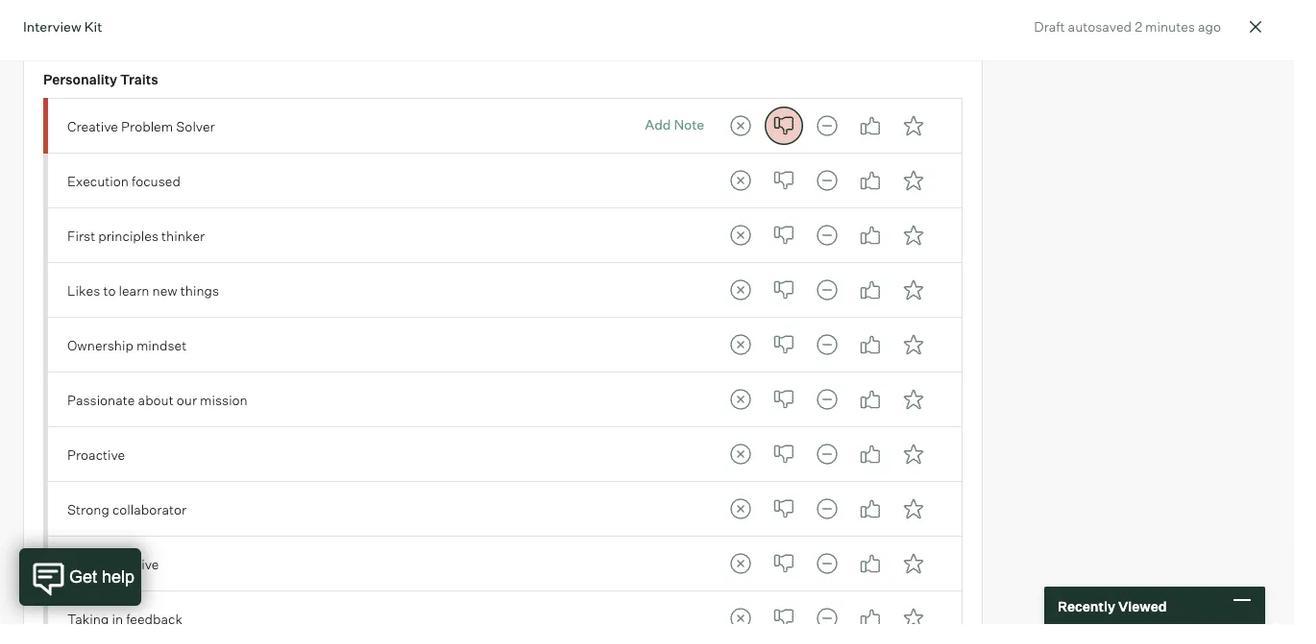 Task type: describe. For each thing, give the bounding box(es) containing it.
add note
[[645, 116, 704, 133]]

strong yes image for initiative
[[895, 545, 933, 583]]

mixed image for takes initiative
[[808, 545, 847, 583]]

10 definitely not button from the top
[[722, 600, 760, 625]]

definitely not image for "tab list" for principles
[[722, 216, 760, 255]]

mixed button for focused
[[808, 161, 847, 200]]

likes to learn new things
[[67, 282, 219, 299]]

strong yes image for passionate about our mission
[[895, 381, 933, 419]]

1 no image from the top
[[765, 107, 803, 145]]

strong yes image for focused
[[895, 161, 933, 200]]

no image for initiative
[[765, 545, 803, 583]]

thinker
[[162, 227, 205, 244]]

strong yes button for mindset
[[895, 326, 933, 364]]

recently viewed
[[1058, 598, 1167, 615]]

6 no image from the top
[[765, 435, 803, 474]]

add note link
[[645, 112, 704, 133]]

yes image for proactive
[[851, 435, 890, 474]]

close image
[[1244, 15, 1267, 38]]

autosaved
[[1068, 18, 1132, 35]]

strong yes button for focused
[[895, 161, 933, 200]]

draft autosaved 2 minutes ago
[[1034, 18, 1221, 35]]

definitely not image for to
[[722, 271, 760, 309]]

strong yes image for principles
[[895, 216, 933, 255]]

yes image for takes initiative
[[851, 545, 890, 583]]

interview kit
[[23, 18, 102, 35]]

first principles thinker
[[67, 227, 205, 244]]

7 mixed button from the top
[[808, 435, 847, 474]]

7 yes button from the top
[[851, 435, 890, 474]]

definitely not image for mindset
[[722, 326, 760, 364]]

no button for about
[[765, 381, 803, 419]]

our
[[177, 391, 197, 408]]

mixed image for likes to learn new things
[[808, 271, 847, 309]]

things
[[180, 282, 219, 299]]

1 tab list from the top
[[722, 107, 933, 145]]

definitely not button for about
[[722, 381, 760, 419]]

strong yes image for ownership mindset
[[895, 326, 933, 364]]

ownership
[[67, 337, 133, 353]]

3 yes image from the top
[[851, 600, 890, 625]]

no button for collaborator
[[765, 490, 803, 528]]

no button for to
[[765, 271, 803, 309]]

definitely not image for initiative
[[722, 545, 760, 583]]

1 definitely not button from the top
[[722, 107, 760, 145]]

tab list for mindset
[[722, 326, 933, 364]]

no image for about
[[765, 381, 803, 419]]

1 mixed button from the top
[[808, 107, 847, 145]]

personality traits
[[43, 71, 158, 87]]

7 no button from the top
[[765, 435, 803, 474]]

mixed button for mindset
[[808, 326, 847, 364]]

tab list for to
[[722, 271, 933, 309]]

tab list for initiative
[[722, 545, 933, 583]]

creative
[[67, 117, 118, 134]]

definitely not button for to
[[722, 271, 760, 309]]

definitely not button for focused
[[722, 161, 760, 200]]

yes image for strong collaborator
[[851, 490, 890, 528]]

definitely not button for mindset
[[722, 326, 760, 364]]

takes initiative
[[67, 556, 159, 572]]

minutes
[[1145, 18, 1195, 35]]

interview
[[23, 18, 81, 35]]

yes image for first principles thinker
[[851, 216, 890, 255]]

mixed image for strong collaborator
[[808, 490, 847, 528]]

definitely not image for tenth "tab list"
[[722, 600, 760, 625]]

definitely not button for initiative
[[722, 545, 760, 583]]

kit
[[84, 18, 102, 35]]

1 strong yes button from the top
[[895, 107, 933, 145]]

no image for the no button corresponding to mindset
[[765, 326, 803, 364]]

traits
[[120, 71, 158, 87]]

note
[[674, 116, 704, 133]]

1 no button from the top
[[765, 107, 803, 145]]

viewed
[[1118, 598, 1167, 615]]

mixed image for proactive
[[808, 435, 847, 474]]

draft
[[1034, 18, 1065, 35]]

verbal communications
[[67, 14, 214, 31]]

tab list for principles
[[722, 216, 933, 255]]

solver
[[176, 117, 215, 134]]

7 tab list from the top
[[722, 435, 933, 474]]

mixed button for collaborator
[[808, 490, 847, 528]]

proactive
[[67, 446, 125, 463]]

yes image for execution focused
[[851, 161, 890, 200]]

strong yes button for collaborator
[[895, 490, 933, 528]]

no image for focused
[[765, 161, 803, 200]]



Task type: locate. For each thing, give the bounding box(es) containing it.
mixed button
[[808, 107, 847, 145], [808, 161, 847, 200], [808, 216, 847, 255], [808, 271, 847, 309], [808, 326, 847, 364], [808, 381, 847, 419], [808, 435, 847, 474], [808, 490, 847, 528], [808, 545, 847, 583], [808, 600, 847, 625]]

tab list
[[722, 107, 933, 145], [722, 161, 933, 200], [722, 216, 933, 255], [722, 271, 933, 309], [722, 326, 933, 364], [722, 381, 933, 419], [722, 435, 933, 474], [722, 490, 933, 528], [722, 545, 933, 583], [722, 600, 933, 625]]

8 no button from the top
[[765, 490, 803, 528]]

1 definitely not image from the top
[[722, 107, 760, 145]]

ago
[[1198, 18, 1221, 35]]

definitely not image
[[722, 107, 760, 145], [722, 161, 760, 200], [722, 271, 760, 309], [722, 326, 760, 364], [722, 381, 760, 419], [722, 435, 760, 474], [722, 490, 760, 528], [722, 545, 760, 583]]

8 definitely not image from the top
[[722, 545, 760, 583]]

strong yes image
[[895, 107, 933, 145], [895, 161, 933, 200], [895, 216, 933, 255], [895, 435, 933, 474], [895, 545, 933, 583]]

likes
[[67, 282, 100, 299]]

2 strong yes button from the top
[[895, 161, 933, 200]]

communications
[[110, 14, 214, 31]]

2 no image from the top
[[765, 600, 803, 625]]

strong yes button for principles
[[895, 216, 933, 255]]

9 definitely not button from the top
[[722, 545, 760, 583]]

10 strong yes button from the top
[[895, 600, 933, 625]]

strong yes button for initiative
[[895, 545, 933, 583]]

4 mixed button from the top
[[808, 271, 847, 309]]

execution focused
[[67, 172, 180, 189]]

no image for tenth the no button from the top of the page
[[765, 600, 803, 625]]

no button for principles
[[765, 216, 803, 255]]

1 mixed image from the top
[[808, 107, 847, 145]]

personality
[[43, 71, 117, 87]]

7 definitely not button from the top
[[722, 435, 760, 474]]

strong yes button for to
[[895, 271, 933, 309]]

2
[[1135, 18, 1142, 35]]

3 no button from the top
[[765, 216, 803, 255]]

verbal
[[67, 14, 107, 31]]

5 strong yes image from the top
[[895, 600, 933, 625]]

2 mixed button from the top
[[808, 161, 847, 200]]

0 vertical spatial no image
[[765, 326, 803, 364]]

4 yes button from the top
[[851, 271, 890, 309]]

1 yes button from the top
[[851, 107, 890, 145]]

7 no image from the top
[[765, 490, 803, 528]]

2 strong yes image from the top
[[895, 326, 933, 364]]

yes button for mindset
[[851, 326, 890, 364]]

5 definitely not image from the top
[[722, 381, 760, 419]]

yes image for passionate about our mission
[[851, 381, 890, 419]]

passionate about our mission
[[67, 391, 248, 408]]

strong yes button
[[895, 107, 933, 145], [895, 161, 933, 200], [895, 216, 933, 255], [895, 271, 933, 309], [895, 326, 933, 364], [895, 381, 933, 419], [895, 435, 933, 474], [895, 490, 933, 528], [895, 545, 933, 583], [895, 600, 933, 625]]

definitely not image for focused
[[722, 161, 760, 200]]

4 strong yes image from the top
[[895, 490, 933, 528]]

mixed image
[[808, 107, 847, 145], [808, 381, 847, 419], [808, 435, 847, 474], [808, 490, 847, 528], [808, 545, 847, 583], [808, 600, 847, 625]]

6 definitely not button from the top
[[722, 381, 760, 419]]

3 yes button from the top
[[851, 216, 890, 255]]

10 no button from the top
[[765, 600, 803, 625]]

mixed button for initiative
[[808, 545, 847, 583]]

tab list for collaborator
[[722, 490, 933, 528]]

mixed button for about
[[808, 381, 847, 419]]

definitely not image for about
[[722, 381, 760, 419]]

principles
[[98, 227, 159, 244]]

0 vertical spatial definitely not image
[[722, 216, 760, 255]]

6 tab list from the top
[[722, 381, 933, 419]]

5 strong yes image from the top
[[895, 545, 933, 583]]

2 yes button from the top
[[851, 161, 890, 200]]

mixed image for execution focused
[[808, 161, 847, 200]]

no image for collaborator
[[765, 490, 803, 528]]

no button for initiative
[[765, 545, 803, 583]]

strong collaborator
[[67, 501, 187, 518]]

2 mixed image from the top
[[808, 216, 847, 255]]

5 mixed image from the top
[[808, 545, 847, 583]]

learn
[[119, 282, 149, 299]]

new
[[152, 282, 177, 299]]

5 yes button from the top
[[851, 326, 890, 364]]

mission
[[200, 391, 248, 408]]

5 no button from the top
[[765, 326, 803, 364]]

9 mixed button from the top
[[808, 545, 847, 583]]

definitely not image
[[722, 216, 760, 255], [722, 600, 760, 625]]

yes image for ownership mindset
[[851, 326, 890, 364]]

no button for focused
[[765, 161, 803, 200]]

add
[[645, 116, 671, 133]]

to
[[103, 282, 116, 299]]

3 mixed button from the top
[[808, 216, 847, 255]]

2 no image from the top
[[765, 161, 803, 200]]

execution
[[67, 172, 129, 189]]

1 no image from the top
[[765, 326, 803, 364]]

10 mixed button from the top
[[808, 600, 847, 625]]

mixed button for principles
[[808, 216, 847, 255]]

1 vertical spatial no image
[[765, 600, 803, 625]]

creative problem solver
[[67, 117, 215, 134]]

yes button
[[851, 107, 890, 145], [851, 161, 890, 200], [851, 216, 890, 255], [851, 271, 890, 309], [851, 326, 890, 364], [851, 381, 890, 419], [851, 435, 890, 474], [851, 490, 890, 528], [851, 545, 890, 583], [851, 600, 890, 625]]

1 yes image from the top
[[851, 271, 890, 309]]

4 no button from the top
[[765, 271, 803, 309]]

no image
[[765, 326, 803, 364], [765, 600, 803, 625]]

no button
[[765, 107, 803, 145], [765, 161, 803, 200], [765, 216, 803, 255], [765, 271, 803, 309], [765, 326, 803, 364], [765, 381, 803, 419], [765, 435, 803, 474], [765, 490, 803, 528], [765, 545, 803, 583], [765, 600, 803, 625]]

collaborator
[[112, 501, 187, 518]]

7 strong yes button from the top
[[895, 435, 933, 474]]

about
[[138, 391, 174, 408]]

yes button for principles
[[851, 216, 890, 255]]

3 definitely not button from the top
[[722, 216, 760, 255]]

strong
[[67, 501, 109, 518]]

3 strong yes button from the top
[[895, 216, 933, 255]]

mixed image
[[808, 161, 847, 200], [808, 216, 847, 255], [808, 271, 847, 309], [808, 326, 847, 364]]

6 no button from the top
[[765, 381, 803, 419]]

8 no image from the top
[[765, 545, 803, 583]]

8 yes button from the top
[[851, 490, 890, 528]]

3 strong yes image from the top
[[895, 381, 933, 419]]

2 strong yes image from the top
[[895, 161, 933, 200]]

yes button for about
[[851, 381, 890, 419]]

2 definitely not image from the top
[[722, 600, 760, 625]]

mixed image for passionate about our mission
[[808, 381, 847, 419]]

strong yes image for strong collaborator
[[895, 490, 933, 528]]

4 mixed image from the top
[[808, 326, 847, 364]]

2 mixed image from the top
[[808, 381, 847, 419]]

2 definitely not button from the top
[[722, 161, 760, 200]]

definitely not button for principles
[[722, 216, 760, 255]]

definitely not button for collaborator
[[722, 490, 760, 528]]

1 strong yes image from the top
[[895, 107, 933, 145]]

3 mixed image from the top
[[808, 271, 847, 309]]

focused
[[132, 172, 180, 189]]

1 yes image from the top
[[851, 107, 890, 145]]

5 definitely not button from the top
[[722, 326, 760, 364]]

yes button for collaborator
[[851, 490, 890, 528]]

passionate
[[67, 391, 135, 408]]

5 yes image from the top
[[851, 381, 890, 419]]

tab list for focused
[[722, 161, 933, 200]]

definitely not button
[[722, 107, 760, 145], [722, 161, 760, 200], [722, 216, 760, 255], [722, 271, 760, 309], [722, 326, 760, 364], [722, 381, 760, 419], [722, 435, 760, 474], [722, 490, 760, 528], [722, 545, 760, 583], [722, 600, 760, 625]]

8 definitely not button from the top
[[722, 490, 760, 528]]

1 strong yes image from the top
[[895, 271, 933, 309]]

tab list for about
[[722, 381, 933, 419]]

6 definitely not image from the top
[[722, 435, 760, 474]]

7 yes image from the top
[[851, 545, 890, 583]]

definitely not image for collaborator
[[722, 490, 760, 528]]

8 tab list from the top
[[722, 490, 933, 528]]

no image for to
[[765, 271, 803, 309]]

5 tab list from the top
[[722, 326, 933, 364]]

no button for mindset
[[765, 326, 803, 364]]

strong yes button for about
[[895, 381, 933, 419]]

yes image for likes to learn new things
[[851, 271, 890, 309]]

5 no image from the top
[[765, 381, 803, 419]]

yes button for initiative
[[851, 545, 890, 583]]

5 mixed button from the top
[[808, 326, 847, 364]]

1 vertical spatial definitely not image
[[722, 600, 760, 625]]

4 tab list from the top
[[722, 271, 933, 309]]

10 tab list from the top
[[722, 600, 933, 625]]

5 strong yes button from the top
[[895, 326, 933, 364]]

1 definitely not image from the top
[[722, 216, 760, 255]]

recently
[[1058, 598, 1115, 615]]

9 no button from the top
[[765, 545, 803, 583]]

yes button for focused
[[851, 161, 890, 200]]

first
[[67, 227, 95, 244]]

2 no button from the top
[[765, 161, 803, 200]]

mindset
[[136, 337, 187, 353]]

10 yes button from the top
[[851, 600, 890, 625]]

3 mixed image from the top
[[808, 435, 847, 474]]

1 vertical spatial yes image
[[851, 435, 890, 474]]

8 mixed button from the top
[[808, 490, 847, 528]]

6 yes image from the top
[[851, 490, 890, 528]]

no image for principles
[[765, 216, 803, 255]]

4 definitely not button from the top
[[722, 271, 760, 309]]

6 mixed button from the top
[[808, 381, 847, 419]]

yes image
[[851, 107, 890, 145], [851, 161, 890, 200], [851, 216, 890, 255], [851, 326, 890, 364], [851, 381, 890, 419], [851, 490, 890, 528], [851, 545, 890, 583]]

6 mixed image from the top
[[808, 600, 847, 625]]

takes
[[67, 556, 104, 572]]

mixed button for to
[[808, 271, 847, 309]]

strong yes image
[[895, 271, 933, 309], [895, 326, 933, 364], [895, 381, 933, 419], [895, 490, 933, 528], [895, 600, 933, 625]]

4 no image from the top
[[765, 271, 803, 309]]

2 yes image from the top
[[851, 435, 890, 474]]

problem
[[121, 117, 173, 134]]

ownership mindset
[[67, 337, 187, 353]]

9 tab list from the top
[[722, 545, 933, 583]]

2 definitely not image from the top
[[722, 161, 760, 200]]

3 yes image from the top
[[851, 216, 890, 255]]

no image
[[765, 107, 803, 145], [765, 161, 803, 200], [765, 216, 803, 255], [765, 271, 803, 309], [765, 381, 803, 419], [765, 435, 803, 474], [765, 490, 803, 528], [765, 545, 803, 583]]

4 strong yes image from the top
[[895, 435, 933, 474]]

4 mixed image from the top
[[808, 490, 847, 528]]

3 no image from the top
[[765, 216, 803, 255]]

4 yes image from the top
[[851, 326, 890, 364]]

yes button for to
[[851, 271, 890, 309]]

initiative
[[107, 556, 159, 572]]

mixed image for first principles thinker
[[808, 216, 847, 255]]

3 tab list from the top
[[722, 216, 933, 255]]

0 vertical spatial yes image
[[851, 271, 890, 309]]

8 strong yes button from the top
[[895, 490, 933, 528]]

2 vertical spatial yes image
[[851, 600, 890, 625]]

2 tab list from the top
[[722, 161, 933, 200]]

mixed image for ownership mindset
[[808, 326, 847, 364]]

3 strong yes image from the top
[[895, 216, 933, 255]]

strong yes image for likes to learn new things
[[895, 271, 933, 309]]

yes image
[[851, 271, 890, 309], [851, 435, 890, 474], [851, 600, 890, 625]]

3 definitely not image from the top
[[722, 271, 760, 309]]

6 strong yes button from the top
[[895, 381, 933, 419]]



Task type: vqa. For each thing, say whether or not it's contained in the screenshot.
'marketplace'
no



